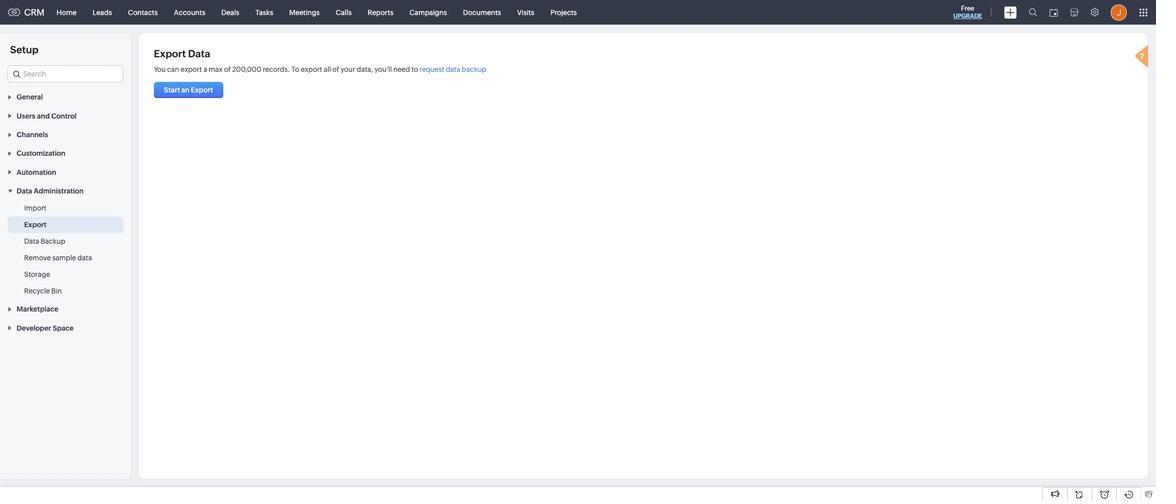 Task type: describe. For each thing, give the bounding box(es) containing it.
to
[[292, 65, 300, 73]]

documents
[[463, 8, 501, 16]]

leads
[[93, 8, 112, 16]]

profile image
[[1112, 4, 1128, 20]]

data backup link
[[24, 237, 65, 247]]

channels button
[[0, 125, 131, 144]]

remove
[[24, 254, 51, 262]]

remove sample data
[[24, 254, 92, 262]]

free
[[962, 5, 975, 12]]

crm link
[[8, 7, 45, 18]]

can
[[167, 65, 179, 73]]

contacts link
[[120, 0, 166, 24]]

free upgrade
[[954, 5, 983, 20]]

to
[[412, 65, 418, 73]]

customization button
[[0, 144, 131, 163]]

setup
[[10, 44, 39, 55]]

upgrade
[[954, 13, 983, 20]]

calls link
[[328, 0, 360, 24]]

all
[[324, 65, 331, 73]]

documents link
[[455, 0, 510, 24]]

contacts
[[128, 8, 158, 16]]

request
[[420, 65, 445, 73]]

backup
[[41, 238, 65, 246]]

marketplace button
[[0, 300, 131, 319]]

data inside region
[[78, 254, 92, 262]]

meetings link
[[281, 0, 328, 24]]

leads link
[[85, 0, 120, 24]]

data for data administration
[[17, 187, 32, 195]]

home
[[57, 8, 77, 16]]

control
[[51, 112, 77, 120]]

you can export a max of 200,000 records. to export all of your data, you'll need to request data backup
[[154, 65, 487, 73]]

deals
[[222, 8, 240, 16]]

need
[[394, 65, 410, 73]]

recycle
[[24, 287, 50, 295]]

reports
[[368, 8, 394, 16]]

developer space button
[[0, 319, 131, 338]]

general
[[17, 93, 43, 101]]

data administration region
[[0, 200, 131, 300]]

Search text field
[[8, 66, 123, 82]]

you
[[154, 65, 166, 73]]

recycle bin link
[[24, 286, 62, 296]]

records.
[[263, 65, 290, 73]]

1 of from the left
[[224, 65, 231, 73]]

crm
[[24, 7, 45, 18]]

home link
[[49, 0, 85, 24]]

users and control
[[17, 112, 77, 120]]

1 horizontal spatial data
[[446, 65, 461, 73]]

import
[[24, 204, 46, 212]]

200,000
[[232, 65, 262, 73]]

import link
[[24, 203, 46, 213]]

general button
[[0, 88, 131, 106]]

profile element
[[1106, 0, 1134, 24]]

sample
[[52, 254, 76, 262]]



Task type: vqa. For each thing, say whether or not it's contained in the screenshot.
logo
no



Task type: locate. For each thing, give the bounding box(es) containing it.
and
[[37, 112, 50, 120]]

data inside region
[[24, 238, 39, 246]]

administration
[[34, 187, 84, 195]]

1 vertical spatial export
[[191, 86, 213, 94]]

visits
[[518, 8, 535, 16]]

of right all
[[333, 65, 339, 73]]

campaigns link
[[402, 0, 455, 24]]

data
[[446, 65, 461, 73], [78, 254, 92, 262]]

an
[[182, 86, 190, 94]]

marketplace
[[17, 306, 58, 314]]

1 export from the left
[[181, 65, 202, 73]]

export down import
[[24, 221, 47, 229]]

1 vertical spatial data
[[17, 187, 32, 195]]

data up the a
[[188, 48, 210, 59]]

1 horizontal spatial export
[[301, 65, 323, 73]]

tasks
[[256, 8, 273, 16]]

export link
[[24, 220, 47, 230]]

export inside button
[[191, 86, 213, 94]]

storage
[[24, 271, 50, 279]]

data up import link
[[17, 187, 32, 195]]

calendar image
[[1050, 8, 1059, 16]]

of right the max
[[224, 65, 231, 73]]

data right sample
[[78, 254, 92, 262]]

campaigns
[[410, 8, 447, 16]]

create menu element
[[999, 0, 1024, 24]]

0 horizontal spatial of
[[224, 65, 231, 73]]

export
[[154, 48, 186, 59], [191, 86, 213, 94], [24, 221, 47, 229]]

backup
[[462, 65, 487, 73]]

data administration
[[17, 187, 84, 195]]

data for data backup
[[24, 238, 39, 246]]

a
[[204, 65, 207, 73]]

customization
[[17, 150, 65, 158]]

2 of from the left
[[333, 65, 339, 73]]

export for export data
[[154, 48, 186, 59]]

export up the can
[[154, 48, 186, 59]]

data down export link
[[24, 238, 39, 246]]

2 export from the left
[[301, 65, 323, 73]]

export right an
[[191, 86, 213, 94]]

projects link
[[543, 0, 585, 24]]

accounts
[[174, 8, 205, 16]]

start an export button
[[154, 82, 223, 98]]

data inside dropdown button
[[17, 187, 32, 195]]

export
[[181, 65, 202, 73], [301, 65, 323, 73]]

max
[[209, 65, 223, 73]]

space
[[53, 324, 74, 333]]

export left the a
[[181, 65, 202, 73]]

help image
[[1134, 44, 1154, 71]]

0 vertical spatial export
[[154, 48, 186, 59]]

projects
[[551, 8, 577, 16]]

tasks link
[[248, 0, 281, 24]]

export for export
[[24, 221, 47, 229]]

your
[[341, 65, 356, 73]]

0 vertical spatial data
[[446, 65, 461, 73]]

calls
[[336, 8, 352, 16]]

recycle bin
[[24, 287, 62, 295]]

1 horizontal spatial export
[[154, 48, 186, 59]]

1 horizontal spatial of
[[333, 65, 339, 73]]

reports link
[[360, 0, 402, 24]]

0 horizontal spatial data
[[78, 254, 92, 262]]

users
[[17, 112, 35, 120]]

2 vertical spatial export
[[24, 221, 47, 229]]

None field
[[8, 65, 123, 83]]

remove sample data link
[[24, 253, 92, 263]]

visits link
[[510, 0, 543, 24]]

start an export
[[164, 86, 213, 94]]

data backup
[[24, 238, 65, 246]]

export data
[[154, 48, 210, 59]]

request data backup link
[[420, 65, 487, 73]]

search element
[[1024, 0, 1044, 25]]

2 vertical spatial data
[[24, 238, 39, 246]]

export inside data administration region
[[24, 221, 47, 229]]

developer
[[17, 324, 51, 333]]

export left all
[[301, 65, 323, 73]]

automation button
[[0, 163, 131, 182]]

2 horizontal spatial export
[[191, 86, 213, 94]]

bin
[[51, 287, 62, 295]]

1 vertical spatial data
[[78, 254, 92, 262]]

0 vertical spatial data
[[188, 48, 210, 59]]

0 horizontal spatial export
[[24, 221, 47, 229]]

you'll
[[375, 65, 392, 73]]

data
[[188, 48, 210, 59], [17, 187, 32, 195], [24, 238, 39, 246]]

meetings
[[290, 8, 320, 16]]

0 horizontal spatial export
[[181, 65, 202, 73]]

automation
[[17, 168, 56, 176]]

data,
[[357, 65, 373, 73]]

users and control button
[[0, 106, 131, 125]]

deals link
[[214, 0, 248, 24]]

accounts link
[[166, 0, 214, 24]]

of
[[224, 65, 231, 73], [333, 65, 339, 73]]

developer space
[[17, 324, 74, 333]]

channels
[[17, 131, 48, 139]]

storage link
[[24, 270, 50, 280]]

data left backup
[[446, 65, 461, 73]]

create menu image
[[1005, 6, 1018, 18]]

data administration button
[[0, 182, 131, 200]]

search image
[[1030, 8, 1038, 17]]

start
[[164, 86, 180, 94]]



